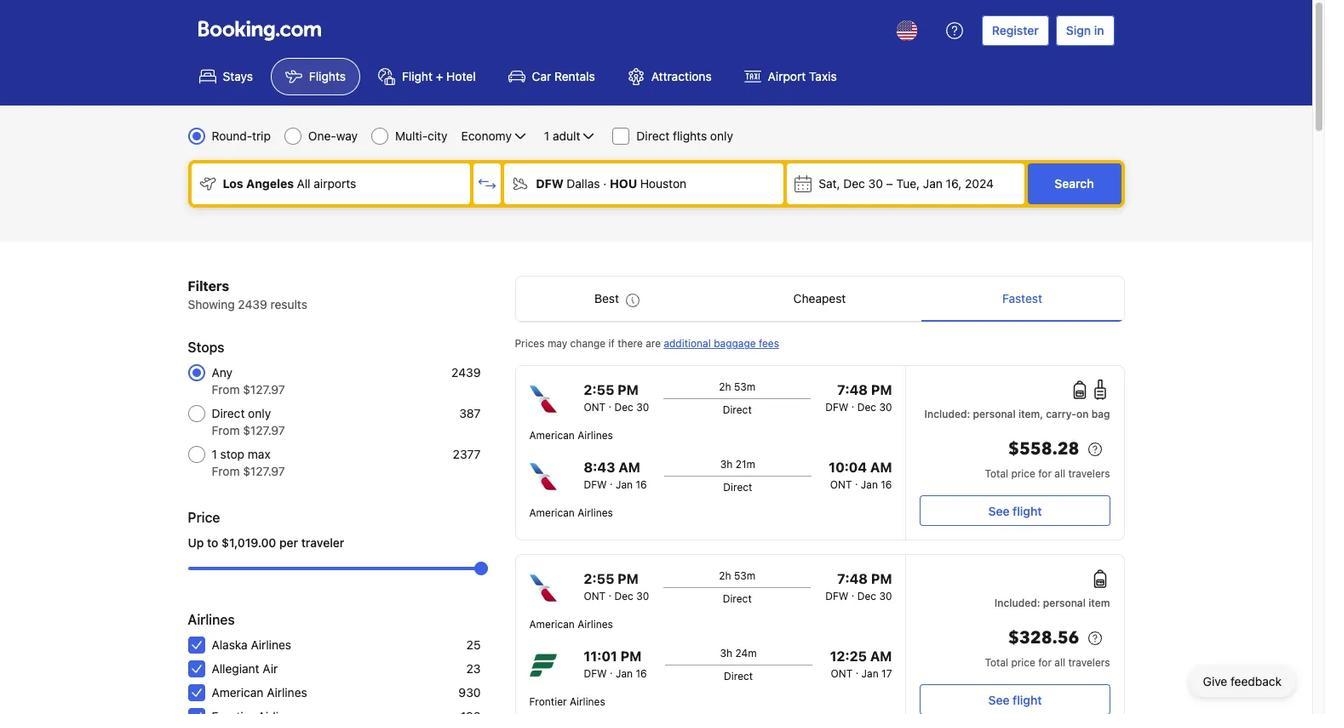 Task type: vqa. For each thing, say whether or not it's contained in the screenshot.
Departs from Dallas, Houston
no



Task type: describe. For each thing, give the bounding box(es) containing it.
jan for 10:04 am
[[861, 479, 878, 491]]

direct inside direct only from $127.97
[[212, 406, 245, 421]]

give feedback
[[1203, 674, 1282, 689]]

way
[[336, 129, 358, 143]]

cheapest
[[793, 291, 846, 306]]

2:55 for $328.56
[[584, 571, 614, 587]]

2h for $558.28
[[719, 381, 731, 393]]

search button
[[1027, 164, 1121, 204]]

ont inside 12:25 am ont . jan 17
[[831, 668, 853, 680]]

$127.97 inside any from $127.97
[[243, 382, 285, 397]]

from inside 1 stop max from $127.97
[[212, 464, 240, 479]]

10:04 am ont . jan 16
[[829, 460, 892, 491]]

personal for $558.28
[[973, 408, 1016, 421]]

dfw dallas · hou houston
[[536, 176, 687, 191]]

direct down '3h 21m'
[[723, 481, 752, 494]]

ont inside 10:04 am ont . jan 16
[[830, 479, 852, 491]]

filters
[[188, 278, 229, 294]]

included: personal item, carry-on bag
[[924, 408, 1110, 421]]

2377
[[453, 447, 481, 462]]

tue,
[[896, 176, 920, 191]]

airport
[[768, 69, 806, 83]]

alaska airlines
[[212, 638, 291, 652]]

traveler
[[301, 536, 344, 550]]

max
[[248, 447, 271, 462]]

included: personal item
[[995, 597, 1110, 610]]

21m
[[736, 458, 755, 471]]

frontier
[[529, 696, 567, 709]]

2:55 pm ont . dec 30 for $328.56
[[584, 571, 649, 603]]

stays
[[223, 69, 253, 83]]

25
[[466, 638, 481, 652]]

travelers for $558.28
[[1068, 468, 1110, 480]]

trip
[[252, 129, 271, 143]]

car rentals link
[[494, 58, 610, 95]]

up
[[188, 536, 204, 550]]

los angeles all airports
[[223, 176, 356, 191]]

allegiant air
[[212, 662, 278, 676]]

. inside the 11:01 pm dfw . jan 16
[[610, 664, 613, 677]]

16 inside 10:04 am ont . jan 16
[[881, 479, 892, 491]]

flights
[[309, 69, 346, 83]]

round-
[[212, 129, 252, 143]]

best button
[[516, 277, 718, 321]]

stays link
[[184, 58, 267, 95]]

round-trip
[[212, 129, 271, 143]]

53m for $328.56
[[734, 570, 756, 583]]

for for $328.56
[[1038, 657, 1052, 669]]

angeles
[[246, 176, 294, 191]]

30 up 12:25 am ont . jan 17
[[879, 590, 892, 603]]

dfw up 10:04
[[825, 401, 849, 414]]

ont up 11:01
[[584, 590, 606, 603]]

sign
[[1066, 23, 1091, 37]]

any from $127.97
[[212, 365, 285, 397]]

on
[[1076, 408, 1089, 421]]

jan inside popup button
[[923, 176, 943, 191]]

–
[[886, 176, 893, 191]]

airlines down 8:43 am dfw . jan 16
[[578, 507, 613, 519]]

all
[[297, 176, 310, 191]]

direct left flights
[[637, 129, 670, 143]]

personal for $328.56
[[1043, 597, 1086, 610]]

2h 53m for $558.28
[[719, 381, 756, 393]]

frontier airlines
[[529, 696, 605, 709]]

alaska
[[212, 638, 248, 652]]

$328.56
[[1008, 627, 1079, 650]]

fastest button
[[921, 277, 1124, 321]]

allegiant
[[212, 662, 259, 676]]

1 adult
[[544, 129, 580, 143]]

dec up 11:01
[[614, 590, 633, 603]]

airport taxis link
[[730, 58, 851, 95]]

. inside 12:25 am ont . jan 17
[[856, 664, 859, 677]]

jan for 8:43 am
[[616, 479, 633, 491]]

showing
[[188, 297, 235, 312]]

dfw left "dallas"
[[536, 176, 564, 191]]

total price for all travelers for $558.28
[[985, 468, 1110, 480]]

price for $328.56
[[1011, 657, 1035, 669]]

7:48 for $558.28
[[837, 382, 868, 398]]

additional baggage fees link
[[664, 337, 779, 350]]

see flight button for $328.56
[[920, 685, 1110, 715]]

flights
[[673, 129, 707, 143]]

give
[[1203, 674, 1227, 689]]

taxis
[[809, 69, 837, 83]]

. inside 10:04 am ont . jan 16
[[855, 475, 858, 488]]

+
[[436, 69, 443, 83]]

16 for $558.28
[[636, 479, 647, 491]]

sat, dec 30 – tue, jan 16, 2024 button
[[787, 164, 1024, 204]]

total for $328.56
[[985, 657, 1008, 669]]

multi-city
[[395, 129, 448, 143]]

direct down the 3h 24m
[[724, 670, 753, 683]]

see for $558.28
[[988, 504, 1010, 518]]

jan for 12:25 am
[[862, 668, 879, 680]]

may
[[547, 337, 567, 350]]

30 down "prices may change if there are additional baggage fees"
[[636, 401, 649, 414]]

best
[[594, 291, 619, 306]]

los
[[223, 176, 243, 191]]

2h for $328.56
[[719, 570, 731, 583]]

one-way
[[308, 129, 358, 143]]

stops
[[188, 340, 224, 355]]

tab list containing best
[[516, 277, 1124, 323]]

am for $328.56
[[870, 649, 892, 664]]

to
[[207, 536, 218, 550]]

1 adult button
[[542, 126, 599, 146]]

item
[[1088, 597, 1110, 610]]

additional
[[664, 337, 711, 350]]

24m
[[735, 647, 757, 660]]

search
[[1055, 176, 1094, 191]]

$328.56 region
[[920, 625, 1110, 656]]

11:01 pm dfw . jan 16
[[584, 649, 647, 680]]

flight for $558.28
[[1013, 504, 1042, 518]]

price for $558.28
[[1011, 468, 1035, 480]]

2439 inside filters showing 2439 results
[[238, 297, 267, 312]]

airlines down air
[[267, 686, 307, 700]]

3h for $558.28
[[720, 458, 733, 471]]

pm inside the 11:01 pm dfw . jan 16
[[621, 649, 642, 664]]

baggage
[[714, 337, 756, 350]]

change
[[570, 337, 606, 350]]

travelers for $328.56
[[1068, 657, 1110, 669]]

up to $1,019.00 per traveler
[[188, 536, 344, 550]]

see for $328.56
[[988, 693, 1010, 707]]

17
[[881, 668, 892, 680]]

flight + hotel
[[402, 69, 476, 83]]

flight
[[402, 69, 433, 83]]

from inside any from $127.97
[[212, 382, 240, 397]]

flight for $328.56
[[1013, 693, 1042, 707]]

in
[[1094, 23, 1104, 37]]



Task type: locate. For each thing, give the bounding box(es) containing it.
0 vertical spatial 2:55
[[584, 382, 614, 398]]

1 vertical spatial personal
[[1043, 597, 1086, 610]]

0 horizontal spatial 2439
[[238, 297, 267, 312]]

dfw up 12:25
[[825, 590, 849, 603]]

30 left –
[[868, 176, 883, 191]]

1 left stop
[[212, 447, 217, 462]]

2h 53m down baggage
[[719, 381, 756, 393]]

. inside 8:43 am dfw . jan 16
[[610, 475, 613, 488]]

$558.28
[[1008, 438, 1079, 461]]

7:48 pm dfw . dec 30 for $558.28
[[825, 382, 892, 414]]

1 2:55 from the top
[[584, 382, 614, 398]]

0 vertical spatial 7:48
[[837, 382, 868, 398]]

1 2h from the top
[[719, 381, 731, 393]]

0 vertical spatial from
[[212, 382, 240, 397]]

hotel
[[446, 69, 476, 83]]

direct up the 3h 24m
[[723, 593, 752, 606]]

0 vertical spatial travelers
[[1068, 468, 1110, 480]]

2 2h from the top
[[719, 570, 731, 583]]

1 total from the top
[[985, 468, 1008, 480]]

2 2h 53m from the top
[[719, 570, 756, 583]]

2 7:48 pm dfw . dec 30 from the top
[[825, 571, 892, 603]]

30
[[868, 176, 883, 191], [636, 401, 649, 414], [879, 401, 892, 414], [636, 590, 649, 603], [879, 590, 892, 603]]

1 $127.97 from the top
[[243, 382, 285, 397]]

3h
[[720, 458, 733, 471], [720, 647, 732, 660]]

from inside direct only from $127.97
[[212, 423, 240, 438]]

1 travelers from the top
[[1068, 468, 1110, 480]]

travelers down '$558.28'
[[1068, 468, 1110, 480]]

for
[[1038, 468, 1052, 480], [1038, 657, 1052, 669]]

see flight button for $558.28
[[920, 496, 1110, 526]]

1 horizontal spatial 2439
[[451, 365, 481, 380]]

1 vertical spatial 1
[[212, 447, 217, 462]]

1 vertical spatial flight
[[1013, 693, 1042, 707]]

flight down $328.56 "region"
[[1013, 693, 1042, 707]]

2h 53m up the 3h 24m
[[719, 570, 756, 583]]

1 2:55 pm ont . dec 30 from the top
[[584, 382, 649, 414]]

am inside 8:43 am dfw . jan 16
[[619, 460, 640, 475]]

0 vertical spatial personal
[[973, 408, 1016, 421]]

$127.97 inside direct only from $127.97
[[243, 423, 285, 438]]

airlines
[[578, 429, 613, 442], [578, 507, 613, 519], [188, 612, 235, 628], [578, 618, 613, 631], [251, 638, 291, 652], [267, 686, 307, 700], [570, 696, 605, 709]]

0 vertical spatial 3h
[[720, 458, 733, 471]]

53m up 24m
[[734, 570, 756, 583]]

53m down baggage
[[734, 381, 756, 393]]

30 up 10:04 am ont . jan 16
[[879, 401, 892, 414]]

1 vertical spatial price
[[1011, 657, 1035, 669]]

am up "17" at the bottom of the page
[[870, 649, 892, 664]]

only inside direct only from $127.97
[[248, 406, 271, 421]]

2 flight from the top
[[1013, 693, 1042, 707]]

airlines up 11:01
[[578, 618, 613, 631]]

1 horizontal spatial personal
[[1043, 597, 1086, 610]]

$1,019.00
[[221, 536, 276, 550]]

1 vertical spatial from
[[212, 423, 240, 438]]

economy
[[461, 129, 512, 143]]

3h 21m
[[720, 458, 755, 471]]

car
[[532, 69, 551, 83]]

12:25 am ont . jan 17
[[830, 649, 892, 680]]

only down any from $127.97
[[248, 406, 271, 421]]

1 vertical spatial see flight button
[[920, 685, 1110, 715]]

2439 left results at the top left
[[238, 297, 267, 312]]

2 total from the top
[[985, 657, 1008, 669]]

2:55 pm ont . dec 30 down if
[[584, 382, 649, 414]]

from
[[212, 382, 240, 397], [212, 423, 240, 438], [212, 464, 240, 479]]

2 7:48 from the top
[[837, 571, 868, 587]]

1 horizontal spatial only
[[710, 129, 733, 143]]

2 price from the top
[[1011, 657, 1035, 669]]

2 2:55 pm ont . dec 30 from the top
[[584, 571, 649, 603]]

dec up 10:04
[[857, 401, 876, 414]]

2 2:55 from the top
[[584, 571, 614, 587]]

see flight down $558.28 region
[[988, 504, 1042, 518]]

1 see flight from the top
[[988, 504, 1042, 518]]

am right 10:04
[[870, 460, 892, 475]]

am for $558.28
[[870, 460, 892, 475]]

price
[[1011, 468, 1035, 480], [1011, 657, 1035, 669]]

ont down 10:04
[[830, 479, 852, 491]]

booking.com logo image
[[198, 20, 321, 40], [198, 20, 321, 40]]

airlines up alaska
[[188, 612, 235, 628]]

airlines up air
[[251, 638, 291, 652]]

air
[[263, 662, 278, 676]]

2 3h from the top
[[720, 647, 732, 660]]

included: for $328.56
[[995, 597, 1040, 610]]

total for $558.28
[[985, 468, 1008, 480]]

$127.97 up max
[[243, 423, 285, 438]]

for down $328.56
[[1038, 657, 1052, 669]]

3h 24m
[[720, 647, 757, 660]]

feedback
[[1231, 674, 1282, 689]]

see flight down $328.56 "region"
[[988, 693, 1042, 707]]

1 vertical spatial 2:55
[[584, 571, 614, 587]]

included: up $558.28 region
[[924, 408, 970, 421]]

2 for from the top
[[1038, 657, 1052, 669]]

see
[[988, 504, 1010, 518], [988, 693, 1010, 707]]

1 3h from the top
[[720, 458, 733, 471]]

dfw
[[536, 176, 564, 191], [825, 401, 849, 414], [584, 479, 607, 491], [825, 590, 849, 603], [584, 668, 607, 680]]

0 vertical spatial flight
[[1013, 504, 1042, 518]]

2 travelers from the top
[[1068, 657, 1110, 669]]

included: for $558.28
[[924, 408, 970, 421]]

2 see from the top
[[988, 693, 1010, 707]]

1 vertical spatial total price for all travelers
[[985, 657, 1110, 669]]

bag
[[1092, 408, 1110, 421]]

30 up the 11:01 pm dfw . jan 16
[[636, 590, 649, 603]]

for down '$558.28'
[[1038, 468, 1052, 480]]

attractions link
[[613, 58, 726, 95]]

1 inside 1 stop max from $127.97
[[212, 447, 217, 462]]

personal left item
[[1043, 597, 1086, 610]]

1 left adult
[[544, 129, 550, 143]]

any
[[212, 365, 232, 380]]

personal left item,
[[973, 408, 1016, 421]]

2 vertical spatial from
[[212, 464, 240, 479]]

total price for all travelers for $328.56
[[985, 657, 1110, 669]]

0 vertical spatial total price for all travelers
[[985, 468, 1110, 480]]

1 for from the top
[[1038, 468, 1052, 480]]

american airlines down air
[[212, 686, 307, 700]]

7:48 up 12:25
[[837, 571, 868, 587]]

0 vertical spatial 53m
[[734, 381, 756, 393]]

total price for all travelers
[[985, 468, 1110, 480], [985, 657, 1110, 669]]

1 all from the top
[[1055, 468, 1065, 480]]

2:55 up 11:01
[[584, 571, 614, 587]]

1 vertical spatial see flight
[[988, 693, 1042, 707]]

total price for all travelers down $328.56
[[985, 657, 1110, 669]]

dec up 12:25
[[857, 590, 876, 603]]

tab list
[[516, 277, 1124, 323]]

dallas
[[567, 176, 600, 191]]

all down $328.56
[[1055, 657, 1065, 669]]

register
[[992, 23, 1039, 37]]

2 53m from the top
[[734, 570, 756, 583]]

2:55 pm ont . dec 30 for $558.28
[[584, 382, 649, 414]]

airlines up 8:43
[[578, 429, 613, 442]]

direct up '3h 21m'
[[723, 404, 752, 416]]

sign in
[[1066, 23, 1104, 37]]

see flight for $558.28
[[988, 504, 1042, 518]]

fastest
[[1002, 291, 1042, 306]]

0 horizontal spatial 1
[[212, 447, 217, 462]]

all for $558.28
[[1055, 468, 1065, 480]]

0 vertical spatial see flight button
[[920, 496, 1110, 526]]

jan inside 10:04 am ont . jan 16
[[861, 479, 878, 491]]

1 vertical spatial included:
[[995, 597, 1040, 610]]

0 vertical spatial see
[[988, 504, 1010, 518]]

price
[[188, 510, 220, 525]]

american airlines up 8:43
[[529, 429, 613, 442]]

dfw down 8:43
[[584, 479, 607, 491]]

1 2h 53m from the top
[[719, 381, 756, 393]]

1 vertical spatial 2h
[[719, 570, 731, 583]]

jan
[[923, 176, 943, 191], [616, 479, 633, 491], [861, 479, 878, 491], [616, 668, 633, 680], [862, 668, 879, 680]]

16 for $328.56
[[636, 668, 647, 680]]

1 vertical spatial 53m
[[734, 570, 756, 583]]

see flight button down $328.56 "region"
[[920, 685, 1110, 715]]

am inside 12:25 am ont . jan 17
[[870, 649, 892, 664]]

stop
[[220, 447, 244, 462]]

for for $558.28
[[1038, 468, 1052, 480]]

airport taxis
[[768, 69, 837, 83]]

1 53m from the top
[[734, 381, 756, 393]]

1 price from the top
[[1011, 468, 1035, 480]]

1 vertical spatial 2h 53m
[[719, 570, 756, 583]]

0 vertical spatial only
[[710, 129, 733, 143]]

jan inside 8:43 am dfw . jan 16
[[616, 479, 633, 491]]

8:43 am dfw . jan 16
[[584, 460, 647, 491]]

2439
[[238, 297, 267, 312], [451, 365, 481, 380]]

16 inside the 11:01 pm dfw . jan 16
[[636, 668, 647, 680]]

1 7:48 pm dfw . dec 30 from the top
[[825, 382, 892, 414]]

dfw inside 8:43 am dfw . jan 16
[[584, 479, 607, 491]]

0 vertical spatial 2439
[[238, 297, 267, 312]]

1 for 1 stop max from $127.97
[[212, 447, 217, 462]]

total price for all travelers down '$558.28'
[[985, 468, 1110, 480]]

2h 53m
[[719, 381, 756, 393], [719, 570, 756, 583]]

0 vertical spatial all
[[1055, 468, 1065, 480]]

attractions
[[651, 69, 712, 83]]

3h left '21m'
[[720, 458, 733, 471]]

total down $328.56 "region"
[[985, 657, 1008, 669]]

0 vertical spatial 2h 53m
[[719, 381, 756, 393]]

jan inside the 11:01 pm dfw . jan 16
[[616, 668, 633, 680]]

houston
[[640, 176, 687, 191]]

0 vertical spatial 1
[[544, 129, 550, 143]]

0 horizontal spatial included:
[[924, 408, 970, 421]]

sign in link
[[1056, 15, 1114, 46]]

12:25
[[830, 649, 867, 664]]

1 vertical spatial only
[[248, 406, 271, 421]]

flights link
[[271, 58, 360, 95]]

multi-
[[395, 129, 428, 143]]

hou
[[610, 176, 637, 191]]

am right 8:43
[[619, 460, 640, 475]]

1 total price for all travelers from the top
[[985, 468, 1110, 480]]

16 inside 8:43 am dfw . jan 16
[[636, 479, 647, 491]]

flight + hotel link
[[364, 58, 490, 95]]

1 vertical spatial $127.97
[[243, 423, 285, 438]]

2:55
[[584, 382, 614, 398], [584, 571, 614, 587]]

1 horizontal spatial 1
[[544, 129, 550, 143]]

0 vertical spatial included:
[[924, 408, 970, 421]]

from up stop
[[212, 423, 240, 438]]

1 horizontal spatial included:
[[995, 597, 1040, 610]]

see down $558.28 region
[[988, 504, 1010, 518]]

$127.97 down max
[[243, 464, 285, 479]]

1 from from the top
[[212, 382, 240, 397]]

all
[[1055, 468, 1065, 480], [1055, 657, 1065, 669]]

flight down $558.28 region
[[1013, 504, 1042, 518]]

1 inside popup button
[[544, 129, 550, 143]]

rentals
[[554, 69, 595, 83]]

1 vertical spatial 2:55 pm ont . dec 30
[[584, 571, 649, 603]]

3 from from the top
[[212, 464, 240, 479]]

$558.28 region
[[920, 436, 1110, 467]]

1 for 1 adult
[[544, 129, 550, 143]]

3h left 24m
[[720, 647, 732, 660]]

2h
[[719, 381, 731, 393], [719, 570, 731, 583]]

7:48 pm dfw . dec 30 up 10:04
[[825, 382, 892, 414]]

2h 53m for $328.56
[[719, 570, 756, 583]]

$127.97 up direct only from $127.97
[[243, 382, 285, 397]]

ont up 8:43
[[584, 401, 606, 414]]

dec right sat,
[[843, 176, 865, 191]]

am inside 10:04 am ont . jan 16
[[870, 460, 892, 475]]

adult
[[553, 129, 580, 143]]

ont down 12:25
[[831, 668, 853, 680]]

0 vertical spatial 7:48 pm dfw . dec 30
[[825, 382, 892, 414]]

2439 up 387
[[451, 365, 481, 380]]

16,
[[946, 176, 962, 191]]

direct flights only
[[637, 129, 733, 143]]

1 vertical spatial 7:48 pm dfw . dec 30
[[825, 571, 892, 603]]

8:43
[[584, 460, 615, 475]]

0 horizontal spatial only
[[248, 406, 271, 421]]

7:48 up 10:04
[[837, 382, 868, 398]]

53m
[[734, 381, 756, 393], [734, 570, 756, 583]]

dfw down 11:01
[[584, 668, 607, 680]]

from down stop
[[212, 464, 240, 479]]

if
[[609, 337, 615, 350]]

direct only from $127.97
[[212, 406, 285, 438]]

1 vertical spatial 7:48
[[837, 571, 868, 587]]

airlines right frontier
[[570, 696, 605, 709]]

1 stop max from $127.97
[[212, 447, 285, 479]]

direct down any from $127.97
[[212, 406, 245, 421]]

2 see flight button from the top
[[920, 685, 1110, 715]]

2h down 'additional baggage fees' link
[[719, 381, 731, 393]]

register link
[[982, 15, 1049, 46]]

1 see flight button from the top
[[920, 496, 1110, 526]]

0 vertical spatial for
[[1038, 468, 1052, 480]]

1 flight from the top
[[1013, 504, 1042, 518]]

jan inside 12:25 am ont . jan 17
[[862, 668, 879, 680]]

ont
[[584, 401, 606, 414], [830, 479, 852, 491], [584, 590, 606, 603], [831, 668, 853, 680]]

53m for $558.28
[[734, 381, 756, 393]]

per
[[279, 536, 298, 550]]

2 all from the top
[[1055, 657, 1065, 669]]

all for $328.56
[[1055, 657, 1065, 669]]

see down $328.56 "region"
[[988, 693, 1010, 707]]

dec inside popup button
[[843, 176, 865, 191]]

from down any at the bottom left
[[212, 382, 240, 397]]

0 vertical spatial see flight
[[988, 504, 1042, 518]]

0 vertical spatial $127.97
[[243, 382, 285, 397]]

cheapest button
[[718, 277, 921, 321]]

1 vertical spatial see
[[988, 693, 1010, 707]]

1 see from the top
[[988, 504, 1010, 518]]

2:55 pm ont . dec 30 up 11:01
[[584, 571, 649, 603]]

1 vertical spatial 2439
[[451, 365, 481, 380]]

0 horizontal spatial personal
[[973, 408, 1016, 421]]

0 vertical spatial total
[[985, 468, 1008, 480]]

1
[[544, 129, 550, 143], [212, 447, 217, 462]]

7:48 pm dfw . dec 30 up 12:25
[[825, 571, 892, 603]]

dfw inside the 11:01 pm dfw . jan 16
[[584, 668, 607, 680]]

1 vertical spatial total
[[985, 657, 1008, 669]]

2 see flight from the top
[[988, 693, 1042, 707]]

included: up $328.56 "region"
[[995, 597, 1040, 610]]

total down $558.28 region
[[985, 468, 1008, 480]]

sat, dec 30 – tue, jan 16, 2024
[[819, 176, 994, 191]]

all down '$558.28'
[[1055, 468, 1065, 480]]

7:48 for $328.56
[[837, 571, 868, 587]]

2 total price for all travelers from the top
[[985, 657, 1110, 669]]

3 $127.97 from the top
[[243, 464, 285, 479]]

2h up the 3h 24m
[[719, 570, 731, 583]]

2024
[[965, 176, 994, 191]]

0 vertical spatial 2:55 pm ont . dec 30
[[584, 382, 649, 414]]

dec down there
[[614, 401, 633, 414]]

there
[[618, 337, 643, 350]]

1 vertical spatial travelers
[[1068, 657, 1110, 669]]

0 vertical spatial price
[[1011, 468, 1035, 480]]

see flight for $328.56
[[988, 693, 1042, 707]]

see flight button down $558.28 region
[[920, 496, 1110, 526]]

see flight
[[988, 504, 1042, 518], [988, 693, 1042, 707]]

2:55 down change
[[584, 382, 614, 398]]

10:04
[[829, 460, 867, 475]]

price down $558.28 region
[[1011, 468, 1035, 480]]

city
[[428, 129, 448, 143]]

7:48 pm dfw . dec 30 for $328.56
[[825, 571, 892, 603]]

1 7:48 from the top
[[837, 382, 868, 398]]

2 from from the top
[[212, 423, 240, 438]]

2:55 for $558.28
[[584, 382, 614, 398]]

3h for $328.56
[[720, 647, 732, 660]]

1 vertical spatial 3h
[[720, 647, 732, 660]]

price down $328.56 "region"
[[1011, 657, 1035, 669]]

american airlines up 11:01
[[529, 618, 613, 631]]

30 inside popup button
[[868, 176, 883, 191]]

best image
[[626, 294, 640, 307], [626, 294, 640, 307]]

travelers down $328.56
[[1068, 657, 1110, 669]]

prices
[[515, 337, 545, 350]]

1 vertical spatial for
[[1038, 657, 1052, 669]]

item,
[[1018, 408, 1043, 421]]

only right flights
[[710, 129, 733, 143]]

2 $127.97 from the top
[[243, 423, 285, 438]]

$127.97 inside 1 stop max from $127.97
[[243, 464, 285, 479]]

$127.97
[[243, 382, 285, 397], [243, 423, 285, 438], [243, 464, 285, 479]]

filters showing 2439 results
[[188, 278, 307, 312]]

jan for 11:01 pm
[[616, 668, 633, 680]]

prices may change if there are additional baggage fees
[[515, 337, 779, 350]]

1 vertical spatial all
[[1055, 657, 1065, 669]]

american airlines down 8:43
[[529, 507, 613, 519]]

2 vertical spatial $127.97
[[243, 464, 285, 479]]

0 vertical spatial 2h
[[719, 381, 731, 393]]

11:01
[[584, 649, 617, 664]]



